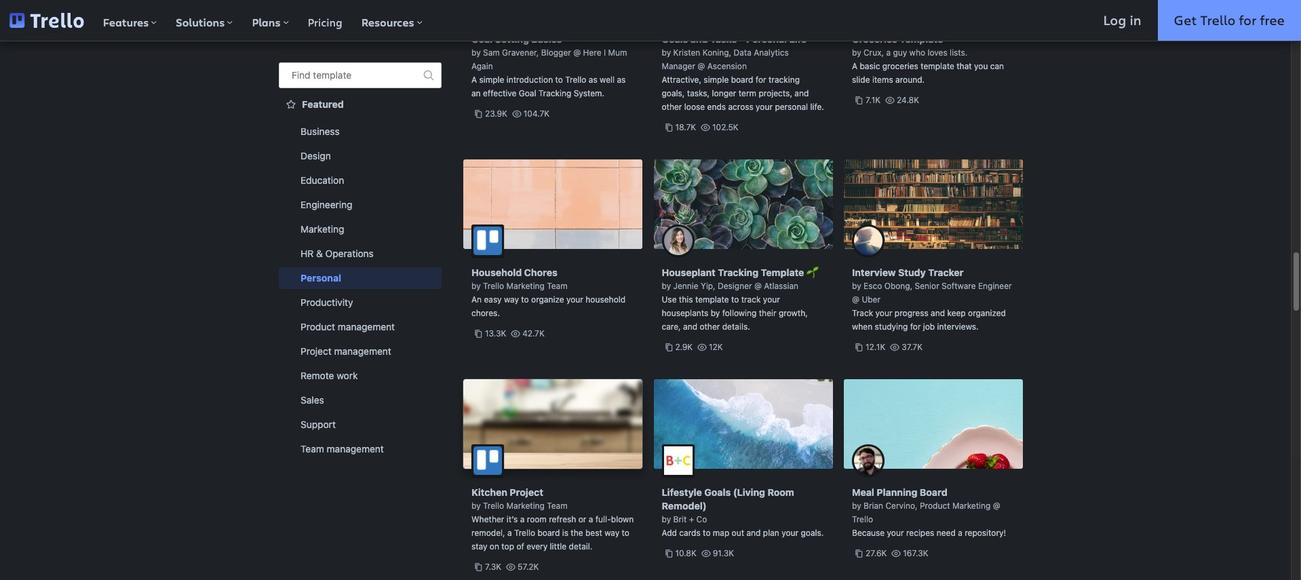Task type: locate. For each thing, give the bounding box(es) containing it.
goals inside goals and tasks - personal life by kristen koning, data analytics manager @ ascension attractive, simple board for tracking goals, tasks, longer term projects, and other loose ends across your personal life.
[[662, 33, 688, 45]]

template
[[921, 61, 955, 71], [313, 69, 352, 81], [695, 295, 729, 305]]

91.3k
[[713, 548, 734, 558]]

koning,
[[703, 48, 732, 58]]

0 vertical spatial way
[[504, 295, 519, 305]]

loves
[[928, 48, 948, 58]]

by inside groceries template by crux, a guy who loves lists. a basic groceries template that you can slide items around.
[[852, 48, 862, 58]]

for inside interview study tracker by esco obong, senior software engineer @ uber track your progress and keep organized when studying for job interviews.
[[910, 322, 921, 332]]

way inside kitchen project by trello marketing team whether it's a room refresh or a full-blown remodel, a trello board is the best way to stay on top of every little detail.
[[605, 528, 620, 538]]

management down the product management link
[[334, 345, 391, 357]]

template inside groceries template by crux, a guy who loves lists. a basic groceries template that you can slide items around.
[[900, 33, 943, 45]]

by up an
[[472, 281, 481, 291]]

1 horizontal spatial product
[[920, 501, 950, 511]]

trello marketing team image
[[472, 225, 504, 257], [472, 444, 504, 477]]

by inside meal planning board by brian cervino, product marketing @ trello because your recipes need a repository!
[[852, 501, 862, 511]]

template for houseplant
[[695, 295, 729, 305]]

to down blogger
[[555, 75, 563, 85]]

esco obong, senior software engineer @ uber image
[[852, 225, 885, 257]]

1 simple from the left
[[479, 75, 504, 85]]

1 horizontal spatial for
[[910, 322, 921, 332]]

7.1k
[[866, 95, 881, 105]]

0 vertical spatial project
[[301, 345, 332, 357]]

simple inside goal setting basics by sam gravener, blogger @ here i mum again a simple introduction to trello as well as an effective goal tracking system.
[[479, 75, 504, 85]]

2 vertical spatial management
[[327, 443, 384, 455]]

0 horizontal spatial template
[[313, 69, 352, 81]]

1 horizontal spatial board
[[731, 75, 754, 85]]

brian
[[864, 501, 884, 511]]

designer
[[718, 281, 752, 291]]

0 horizontal spatial tracking
[[539, 88, 572, 98]]

by up manager
[[662, 48, 671, 58]]

a
[[852, 61, 858, 71], [472, 75, 477, 85]]

1 vertical spatial product
[[920, 501, 950, 511]]

hr & operations link
[[279, 243, 442, 265]]

to down blown
[[622, 528, 630, 538]]

102.5k
[[713, 122, 739, 132]]

trello marketing team image up household
[[472, 225, 504, 257]]

1 horizontal spatial way
[[605, 528, 620, 538]]

@ inside goal setting basics by sam gravener, blogger @ here i mum again a simple introduction to trello as well as an effective goal tracking system.
[[574, 48, 581, 58]]

marketing down chores in the left of the page
[[507, 281, 545, 291]]

goals.
[[801, 528, 824, 538]]

planning
[[877, 487, 918, 498]]

1 horizontal spatial other
[[700, 322, 720, 332]]

goals and tasks - personal life by kristen koning, data analytics manager @ ascension attractive, simple board for tracking goals, tasks, longer term projects, and other loose ends across your personal life.
[[662, 33, 824, 112]]

your up studying
[[876, 308, 893, 318]]

template up atlassian
[[761, 267, 804, 278]]

their
[[759, 308, 777, 318]]

template up who
[[900, 33, 943, 45]]

0 vertical spatial for
[[1239, 11, 1257, 29]]

to left organize
[[521, 295, 529, 305]]

a up the an in the top left of the page
[[472, 75, 477, 85]]

and down houseplants at the right bottom
[[683, 322, 698, 332]]

marketing up room
[[507, 501, 545, 511]]

goal setting basics by sam gravener, blogger @ here i mum again a simple introduction to trello as well as an effective goal tracking system.
[[472, 33, 627, 98]]

details.
[[723, 322, 750, 332]]

management down support "link"
[[327, 443, 384, 455]]

1 as from the left
[[589, 75, 598, 85]]

1 vertical spatial way
[[605, 528, 620, 538]]

1 horizontal spatial personal
[[746, 33, 787, 45]]

who
[[910, 48, 926, 58]]

0 horizontal spatial template
[[761, 267, 804, 278]]

uber
[[862, 295, 881, 305]]

well
[[600, 75, 615, 85]]

0 horizontal spatial simple
[[479, 75, 504, 85]]

tracking up designer
[[718, 267, 759, 278]]

1 vertical spatial other
[[700, 322, 720, 332]]

and up job
[[931, 308, 945, 318]]

blown
[[611, 514, 634, 525]]

1 vertical spatial for
[[756, 75, 767, 85]]

refresh
[[549, 514, 576, 525]]

a up slide
[[852, 61, 858, 71]]

simple up effective
[[479, 75, 504, 85]]

2 simple from the left
[[704, 75, 729, 85]]

marketing inside meal planning board by brian cervino, product marketing @ trello because your recipes need a repository!
[[953, 501, 991, 511]]

project up room
[[510, 487, 543, 498]]

0 horizontal spatial for
[[756, 75, 767, 85]]

2 as from the left
[[617, 75, 626, 85]]

template down yip,
[[695, 295, 729, 305]]

0 vertical spatial other
[[662, 102, 682, 112]]

team up refresh
[[547, 501, 568, 511]]

1 horizontal spatial project
[[510, 487, 543, 498]]

around.
[[896, 75, 925, 85]]

and inside interview study tracker by esco obong, senior software engineer @ uber track your progress and keep organized when studying for job interviews.
[[931, 308, 945, 318]]

marketing inside household chores by trello marketing team an easy way to organize your household chores.
[[507, 281, 545, 291]]

product management link
[[279, 316, 442, 338]]

1 vertical spatial goals
[[705, 487, 731, 498]]

an
[[472, 295, 482, 305]]

jennie
[[674, 281, 699, 291]]

1 horizontal spatial as
[[617, 75, 626, 85]]

by left brit
[[662, 514, 671, 525]]

personal inside goals and tasks - personal life by kristen koning, data analytics manager @ ascension attractive, simple board for tracking goals, tasks, longer term projects, and other loose ends across your personal life.
[[746, 33, 787, 45]]

trello up the because
[[852, 514, 873, 525]]

7.3k
[[485, 562, 502, 572]]

0 horizontal spatial product
[[301, 321, 335, 333]]

simple up longer
[[704, 75, 729, 85]]

a
[[887, 48, 891, 58], [520, 514, 525, 525], [589, 514, 593, 525], [508, 528, 512, 538], [958, 528, 963, 538]]

other down goals,
[[662, 102, 682, 112]]

kristen
[[674, 48, 701, 58]]

1 horizontal spatial template
[[900, 33, 943, 45]]

0 vertical spatial personal
[[746, 33, 787, 45]]

team
[[547, 281, 568, 291], [301, 443, 324, 455], [547, 501, 568, 511]]

for left job
[[910, 322, 921, 332]]

personal up analytics
[[746, 33, 787, 45]]

0 horizontal spatial way
[[504, 295, 519, 305]]

goals up 'kristen'
[[662, 33, 688, 45]]

trello right get
[[1201, 11, 1236, 29]]

2 vertical spatial for
[[910, 322, 921, 332]]

0 vertical spatial tracking
[[539, 88, 572, 98]]

your inside lifestyle goals (living room remodel) by brit + co add cards to map out and plan your goals.
[[782, 528, 799, 538]]

+
[[689, 514, 694, 525]]

resources button
[[352, 0, 432, 41]]

way down the full-
[[605, 528, 620, 538]]

1 vertical spatial trello marketing team image
[[472, 444, 504, 477]]

marketing
[[301, 223, 344, 235], [507, 281, 545, 291], [507, 501, 545, 511], [953, 501, 991, 511]]

to left map
[[703, 528, 711, 538]]

0 vertical spatial board
[[731, 75, 754, 85]]

1 vertical spatial personal
[[301, 272, 341, 284]]

trello marketing team image up 'kitchen'
[[472, 444, 504, 477]]

your right organize
[[567, 295, 584, 305]]

tracking inside houseplant tracking template 🌱 by jennie yip, designer @ atlassian use this template to track your houseplants by following their growth, care, and other details.
[[718, 267, 759, 278]]

and
[[691, 33, 708, 45], [795, 88, 809, 98], [931, 308, 945, 318], [683, 322, 698, 332], [747, 528, 761, 538]]

and up 'kristen'
[[691, 33, 708, 45]]

0 vertical spatial management
[[338, 321, 395, 333]]

marketing up repository!
[[953, 501, 991, 511]]

your left recipes
[[887, 528, 904, 538]]

here
[[583, 48, 602, 58]]

project up remote
[[301, 345, 332, 357]]

your inside household chores by trello marketing team an easy way to organize your household chores.
[[567, 295, 584, 305]]

0 vertical spatial product
[[301, 321, 335, 333]]

by up use
[[662, 281, 671, 291]]

management down productivity link
[[338, 321, 395, 333]]

2 vertical spatial team
[[547, 501, 568, 511]]

simple inside goals and tasks - personal life by kristen koning, data analytics manager @ ascension attractive, simple board for tracking goals, tasks, longer term projects, and other loose ends across your personal life.
[[704, 75, 729, 85]]

solutions
[[176, 15, 225, 30]]

2 horizontal spatial template
[[921, 61, 955, 71]]

and right out
[[747, 528, 761, 538]]

remodel,
[[472, 528, 505, 538]]

interview
[[852, 267, 896, 278]]

2 trello marketing team image from the top
[[472, 444, 504, 477]]

solutions button
[[166, 0, 243, 41]]

full-
[[596, 514, 611, 525]]

as right well
[[617, 75, 626, 85]]

to inside houseplant tracking template 🌱 by jennie yip, designer @ atlassian use this template to track your houseplants by following their growth, care, and other details.
[[731, 295, 739, 305]]

@ inside goals and tasks - personal life by kristen koning, data analytics manager @ ascension attractive, simple board for tracking goals, tasks, longer term projects, and other loose ends across your personal life.
[[698, 61, 705, 71]]

by inside lifestyle goals (living room remodel) by brit + co add cards to map out and plan your goals.
[[662, 514, 671, 525]]

a right need
[[958, 528, 963, 538]]

job
[[923, 322, 935, 332]]

template down loves
[[921, 61, 955, 71]]

1 vertical spatial a
[[472, 75, 477, 85]]

team inside kitchen project by trello marketing team whether it's a room refresh or a full-blown remodel, a trello board is the best way to stay on top of every little detail.
[[547, 501, 568, 511]]

1 trello marketing team image from the top
[[472, 225, 504, 257]]

other up 12k
[[700, 322, 720, 332]]

1 horizontal spatial simple
[[704, 75, 729, 85]]

team up organize
[[547, 281, 568, 291]]

management for team management
[[327, 443, 384, 455]]

1 vertical spatial management
[[334, 345, 391, 357]]

way right easy
[[504, 295, 519, 305]]

1 horizontal spatial template
[[695, 295, 729, 305]]

longer
[[712, 88, 737, 98]]

0 horizontal spatial other
[[662, 102, 682, 112]]

remote work
[[301, 370, 358, 381]]

your right plan
[[782, 528, 799, 538]]

by down meal
[[852, 501, 862, 511]]

by left esco
[[852, 281, 862, 291]]

by up again
[[472, 48, 481, 58]]

personal
[[775, 102, 808, 112]]

a inside meal planning board by brian cervino, product marketing @ trello because your recipes need a repository!
[[958, 528, 963, 538]]

to inside household chores by trello marketing team an easy way to organize your household chores.
[[521, 295, 529, 305]]

a up top
[[508, 528, 512, 538]]

trello marketing team image for kitchen project
[[472, 444, 504, 477]]

57.2k
[[518, 562, 539, 572]]

template inside groceries template by crux, a guy who loves lists. a basic groceries template that you can slide items around.
[[921, 61, 955, 71]]

a right or
[[589, 514, 593, 525]]

Find template field
[[279, 62, 442, 88]]

0 horizontal spatial personal
[[301, 272, 341, 284]]

board up little
[[538, 528, 560, 538]]

find template
[[292, 69, 352, 81]]

0 horizontal spatial as
[[589, 75, 598, 85]]

team for household chores
[[547, 281, 568, 291]]

marketing up &
[[301, 223, 344, 235]]

by inside goal setting basics by sam gravener, blogger @ here i mum again a simple introduction to trello as well as an effective goal tracking system.
[[472, 48, 481, 58]]

featured link
[[279, 94, 442, 115]]

project
[[301, 345, 332, 357], [510, 487, 543, 498]]

simple
[[479, 75, 504, 85], [704, 75, 729, 85]]

a right it's
[[520, 514, 525, 525]]

product down productivity
[[301, 321, 335, 333]]

goal down introduction
[[519, 88, 536, 98]]

1 vertical spatial goal
[[519, 88, 536, 98]]

to inside lifestyle goals (living room remodel) by brit + co add cards to map out and plan your goals.
[[703, 528, 711, 538]]

organize
[[531, 295, 564, 305]]

0 vertical spatial goals
[[662, 33, 688, 45]]

co
[[697, 514, 707, 525]]

1 vertical spatial template
[[761, 267, 804, 278]]

0 horizontal spatial goals
[[662, 33, 688, 45]]

trello inside household chores by trello marketing team an easy way to organize your household chores.
[[483, 281, 504, 291]]

1 horizontal spatial goals
[[705, 487, 731, 498]]

by up whether in the left bottom of the page
[[472, 501, 481, 511]]

for left free at the right top of the page
[[1239, 11, 1257, 29]]

product down the 'board'
[[920, 501, 950, 511]]

groceries
[[852, 33, 898, 45]]

board inside goals and tasks - personal life by kristen koning, data analytics manager @ ascension attractive, simple board for tracking goals, tasks, longer term projects, and other loose ends across your personal life.
[[731, 75, 754, 85]]

way inside household chores by trello marketing team an easy way to organize your household chores.
[[504, 295, 519, 305]]

for up term on the right of page
[[756, 75, 767, 85]]

0 vertical spatial template
[[900, 33, 943, 45]]

team down the support
[[301, 443, 324, 455]]

team for kitchen project
[[547, 501, 568, 511]]

0 vertical spatial team
[[547, 281, 568, 291]]

12k
[[709, 342, 723, 352]]

0 vertical spatial trello marketing team image
[[472, 225, 504, 257]]

study
[[898, 267, 926, 278]]

1 horizontal spatial tracking
[[718, 267, 759, 278]]

brian cervino, product marketing @ trello image
[[852, 444, 885, 477]]

0 horizontal spatial board
[[538, 528, 560, 538]]

analytics
[[754, 48, 789, 58]]

template up the featured
[[313, 69, 352, 81]]

support
[[301, 419, 336, 430]]

remote work link
[[279, 365, 442, 387]]

trello image
[[10, 13, 84, 28], [10, 13, 84, 28]]

setting
[[495, 33, 529, 45]]

to down designer
[[731, 295, 739, 305]]

1 vertical spatial board
[[538, 528, 560, 538]]

as left well
[[589, 75, 598, 85]]

your down projects,
[[756, 102, 773, 112]]

need
[[937, 528, 956, 538]]

houseplant
[[662, 267, 716, 278]]

trello up "system."
[[565, 75, 587, 85]]

household chores by trello marketing team an easy way to organize your household chores.
[[472, 267, 626, 318]]

goals inside lifestyle goals (living room remodel) by brit + co add cards to map out and plan your goals.
[[705, 487, 731, 498]]

0 vertical spatial a
[[852, 61, 858, 71]]

brit
[[674, 514, 687, 525]]

team inside household chores by trello marketing team an easy way to organize your household chores.
[[547, 281, 568, 291]]

template inside field
[[313, 69, 352, 81]]

lists.
[[950, 48, 968, 58]]

your up their
[[763, 295, 780, 305]]

1 vertical spatial project
[[510, 487, 543, 498]]

plans button
[[243, 0, 298, 41]]

1 vertical spatial tracking
[[718, 267, 759, 278]]

board up term on the right of page
[[731, 75, 754, 85]]

template inside houseplant tracking template 🌱 by jennie yip, designer @ atlassian use this template to track your houseplants by following their growth, care, and other details.
[[695, 295, 729, 305]]

meal
[[852, 487, 875, 498]]

24.8k
[[897, 95, 920, 105]]

organized
[[968, 308, 1006, 318]]

tracking up 104.7k
[[539, 88, 572, 98]]

design link
[[279, 145, 442, 167]]

map
[[713, 528, 730, 538]]

0 horizontal spatial a
[[472, 75, 477, 85]]

by left crux,
[[852, 48, 862, 58]]

trello up easy
[[483, 281, 504, 291]]

sales link
[[279, 390, 442, 411]]

goals up co
[[705, 487, 731, 498]]

0 horizontal spatial goal
[[472, 33, 493, 45]]

0 horizontal spatial project
[[301, 345, 332, 357]]

goal up sam
[[472, 33, 493, 45]]

marketing inside kitchen project by trello marketing team whether it's a room refresh or a full-blown remodel, a trello board is the best way to stay on top of every little detail.
[[507, 501, 545, 511]]

1 vertical spatial team
[[301, 443, 324, 455]]

an
[[472, 88, 481, 98]]

personal down &
[[301, 272, 341, 284]]

1 horizontal spatial a
[[852, 61, 858, 71]]

a left guy
[[887, 48, 891, 58]]



Task type: describe. For each thing, give the bounding box(es) containing it.
@ inside houseplant tracking template 🌱 by jennie yip, designer @ atlassian use this template to track your houseplants by following their growth, care, and other details.
[[755, 281, 762, 291]]

track
[[852, 308, 873, 318]]

manager
[[662, 61, 696, 71]]

@ inside meal planning board by brian cervino, product marketing @ trello because your recipes need a repository!
[[993, 501, 1001, 511]]

tracking inside goal setting basics by sam gravener, blogger @ here i mum again a simple introduction to trello as well as an effective goal tracking system.
[[539, 88, 572, 98]]

product management
[[301, 321, 395, 333]]

recipes
[[907, 528, 935, 538]]

business
[[301, 126, 340, 137]]

your inside meal planning board by brian cervino, product marketing @ trello because your recipes need a repository!
[[887, 528, 904, 538]]

project inside kitchen project by trello marketing team whether it's a room refresh or a full-blown remodel, a trello board is the best way to stay on top of every little detail.
[[510, 487, 543, 498]]

cervino,
[[886, 501, 918, 511]]

a inside groceries template by crux, a guy who loves lists. a basic groceries template that you can slide items around.
[[887, 48, 891, 58]]

tracking
[[769, 75, 800, 85]]

brit + co image
[[662, 444, 695, 477]]

by inside interview study tracker by esco obong, senior software engineer @ uber track your progress and keep organized when studying for job interviews.
[[852, 281, 862, 291]]

0 vertical spatial goal
[[472, 33, 493, 45]]

yip,
[[701, 281, 716, 291]]

trello down 'kitchen'
[[483, 501, 504, 511]]

get trello for free link
[[1158, 0, 1302, 41]]

trello up of
[[514, 528, 536, 538]]

life
[[790, 33, 807, 45]]

2.9k
[[676, 342, 693, 352]]

attractive,
[[662, 75, 702, 85]]

ends
[[707, 102, 726, 112]]

marketing link
[[279, 219, 442, 240]]

other inside houseplant tracking template 🌱 by jennie yip, designer @ atlassian use this template to track your houseplants by following their growth, care, and other details.
[[700, 322, 720, 332]]

27.6k
[[866, 548, 887, 558]]

by inside household chores by trello marketing team an easy way to organize your household chores.
[[472, 281, 481, 291]]

meal planning board by brian cervino, product marketing @ trello because your recipes need a repository!
[[852, 487, 1007, 538]]

chores
[[524, 267, 558, 278]]

loose
[[685, 102, 705, 112]]

or
[[579, 514, 587, 525]]

obong,
[[885, 281, 913, 291]]

template for groceries
[[921, 61, 955, 71]]

in
[[1130, 11, 1142, 29]]

use
[[662, 295, 677, 305]]

hr & operations
[[301, 248, 374, 259]]

for inside goals and tasks - personal life by kristen koning, data analytics manager @ ascension attractive, simple board for tracking goals, tasks, longer term projects, and other loose ends across your personal life.
[[756, 75, 767, 85]]

remodel)
[[662, 500, 707, 512]]

your inside goals and tasks - personal life by kristen koning, data analytics manager @ ascension attractive, simple board for tracking goals, tasks, longer term projects, and other loose ends across your personal life.
[[756, 102, 773, 112]]

track
[[741, 295, 761, 305]]

template inside houseplant tracking template 🌱 by jennie yip, designer @ atlassian use this template to track your houseplants by following their growth, care, and other details.
[[761, 267, 804, 278]]

houseplant tracking template 🌱 by jennie yip, designer @ atlassian use this template to track your houseplants by following their growth, care, and other details.
[[662, 267, 819, 332]]

your inside houseplant tracking template 🌱 by jennie yip, designer @ atlassian use this template to track your houseplants by following their growth, care, and other details.
[[763, 295, 780, 305]]

team inside team management link
[[301, 443, 324, 455]]

life.
[[811, 102, 824, 112]]

room
[[527, 514, 547, 525]]

marketing inside marketing link
[[301, 223, 344, 235]]

by left following
[[711, 308, 720, 318]]

across
[[728, 102, 754, 112]]

project management
[[301, 345, 391, 357]]

interviews.
[[938, 322, 979, 332]]

that
[[957, 61, 972, 71]]

ascension
[[708, 61, 747, 71]]

data
[[734, 48, 752, 58]]

and up the personal
[[795, 88, 809, 98]]

engineering link
[[279, 194, 442, 216]]

tracker
[[928, 267, 964, 278]]

and inside lifestyle goals (living room remodel) by brit + co add cards to map out and plan your goals.
[[747, 528, 761, 538]]

interview study tracker by esco obong, senior software engineer @ uber track your progress and keep organized when studying for job interviews.
[[852, 267, 1012, 332]]

easy
[[484, 295, 502, 305]]

progress
[[895, 308, 929, 318]]

team management
[[301, 443, 384, 455]]

a inside groceries template by crux, a guy who loves lists. a basic groceries template that you can slide items around.
[[852, 61, 858, 71]]

@ inside interview study tracker by esco obong, senior software engineer @ uber track your progress and keep organized when studying for job interviews.
[[852, 295, 860, 305]]

household
[[472, 267, 522, 278]]

sam
[[483, 48, 500, 58]]

stay
[[472, 542, 488, 552]]

best
[[586, 528, 602, 538]]

pricing
[[308, 15, 342, 29]]

plans
[[252, 15, 281, 30]]

education
[[301, 174, 344, 186]]

find
[[292, 69, 311, 81]]

guy
[[893, 48, 907, 58]]

because
[[852, 528, 885, 538]]

can
[[991, 61, 1004, 71]]

2 horizontal spatial for
[[1239, 11, 1257, 29]]

a inside goal setting basics by sam gravener, blogger @ here i mum again a simple introduction to trello as well as an effective goal tracking system.
[[472, 75, 477, 85]]

education link
[[279, 170, 442, 191]]

product inside meal planning board by brian cervino, product marketing @ trello because your recipes need a repository!
[[920, 501, 950, 511]]

slide
[[852, 75, 870, 85]]

trello inside meal planning board by brian cervino, product marketing @ trello because your recipes need a repository!
[[852, 514, 873, 525]]

when
[[852, 322, 873, 332]]

🌱
[[807, 267, 819, 278]]

1 horizontal spatial goal
[[519, 88, 536, 98]]

remote
[[301, 370, 334, 381]]

(living
[[733, 487, 765, 498]]

you
[[974, 61, 988, 71]]

team management link
[[279, 438, 442, 460]]

management for product management
[[338, 321, 395, 333]]

42.7k
[[523, 328, 545, 339]]

keep
[[948, 308, 966, 318]]

trello inside goal setting basics by sam gravener, blogger @ here i mum again a simple introduction to trello as well as an effective goal tracking system.
[[565, 75, 587, 85]]

your inside interview study tracker by esco obong, senior software engineer @ uber track your progress and keep organized when studying for job interviews.
[[876, 308, 893, 318]]

tasks,
[[687, 88, 710, 98]]

pricing link
[[298, 0, 352, 41]]

get trello for free
[[1174, 11, 1285, 29]]

personal link
[[279, 267, 442, 289]]

basic
[[860, 61, 880, 71]]

crux,
[[864, 48, 884, 58]]

jennie yip, designer @ atlassian image
[[662, 225, 695, 257]]

by inside kitchen project by trello marketing team whether it's a room refresh or a full-blown remodel, a trello board is the best way to stay on top of every little detail.
[[472, 501, 481, 511]]

lifestyle goals (living room remodel) by brit + co add cards to map out and plan your goals.
[[662, 487, 824, 538]]

cards
[[680, 528, 701, 538]]

board inside kitchen project by trello marketing team whether it's a room refresh or a full-blown remodel, a trello board is the best way to stay on top of every little detail.
[[538, 528, 560, 538]]

every
[[527, 542, 548, 552]]

management for project management
[[334, 345, 391, 357]]

productivity link
[[279, 292, 442, 314]]

trello marketing team image for household chores
[[472, 225, 504, 257]]

the
[[571, 528, 583, 538]]

by inside goals and tasks - personal life by kristen koning, data analytics manager @ ascension attractive, simple board for tracking goals, tasks, longer term projects, and other loose ends across your personal life.
[[662, 48, 671, 58]]

other inside goals and tasks - personal life by kristen koning, data analytics manager @ ascension attractive, simple board for tracking goals, tasks, longer term projects, and other loose ends across your personal life.
[[662, 102, 682, 112]]

following
[[722, 308, 757, 318]]

add
[[662, 528, 677, 538]]

term
[[739, 88, 757, 98]]

hr
[[301, 248, 314, 259]]

i
[[604, 48, 606, 58]]

introduction
[[507, 75, 553, 85]]

support link
[[279, 414, 442, 436]]

household
[[586, 295, 626, 305]]

to inside goal setting basics by sam gravener, blogger @ here i mum again a simple introduction to trello as well as an effective goal tracking system.
[[555, 75, 563, 85]]

and inside houseplant tracking template 🌱 by jennie yip, designer @ atlassian use this template to track your houseplants by following their growth, care, and other details.
[[683, 322, 698, 332]]

to inside kitchen project by trello marketing team whether it's a room refresh or a full-blown remodel, a trello board is the best way to stay on top of every little detail.
[[622, 528, 630, 538]]



Task type: vqa. For each thing, say whether or not it's contained in the screenshot.
out
yes



